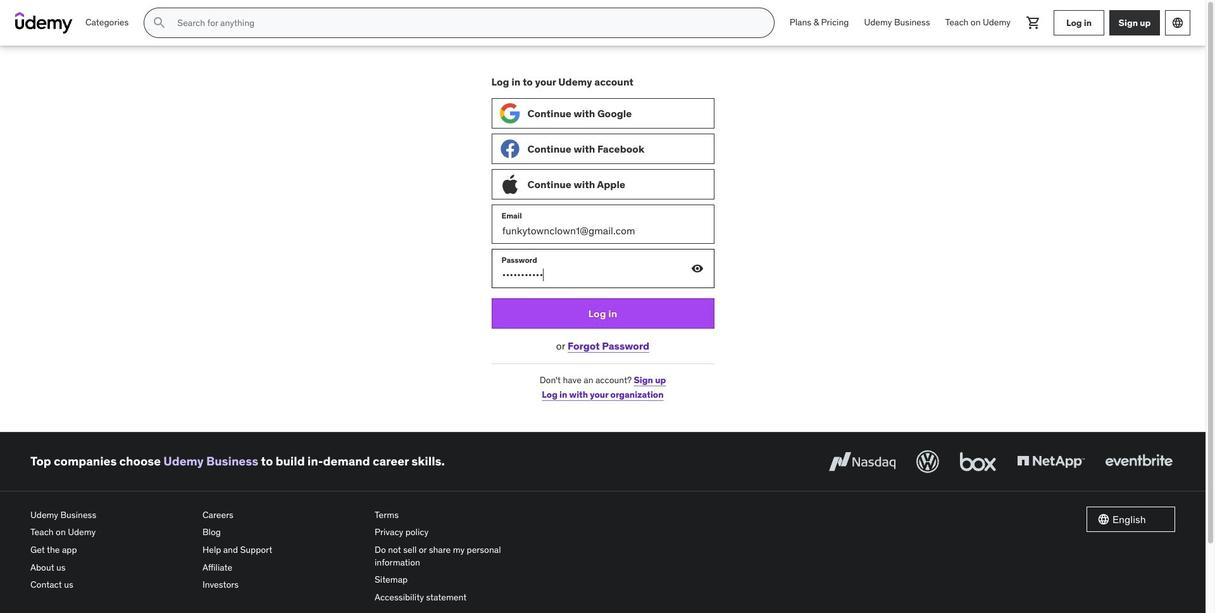 Task type: vqa. For each thing, say whether or not it's contained in the screenshot.
password field
yes



Task type: locate. For each thing, give the bounding box(es) containing it.
choose a language image
[[1172, 16, 1185, 29]]

nasdaq image
[[826, 448, 899, 475]]

submit search image
[[152, 15, 167, 30]]

None password field
[[492, 250, 714, 288]]

box image
[[958, 448, 1000, 475]]

Search for anything text field
[[175, 12, 759, 34]]

netapp image
[[1015, 448, 1088, 475]]

None email field
[[492, 205, 714, 243]]

show password image
[[691, 262, 704, 275]]



Task type: describe. For each thing, give the bounding box(es) containing it.
volkswagen image
[[914, 448, 942, 475]]

small image
[[1098, 513, 1111, 525]]

udemy image
[[15, 12, 73, 34]]

eventbrite image
[[1103, 448, 1176, 475]]

shopping cart with 0 items image
[[1027, 15, 1042, 30]]



